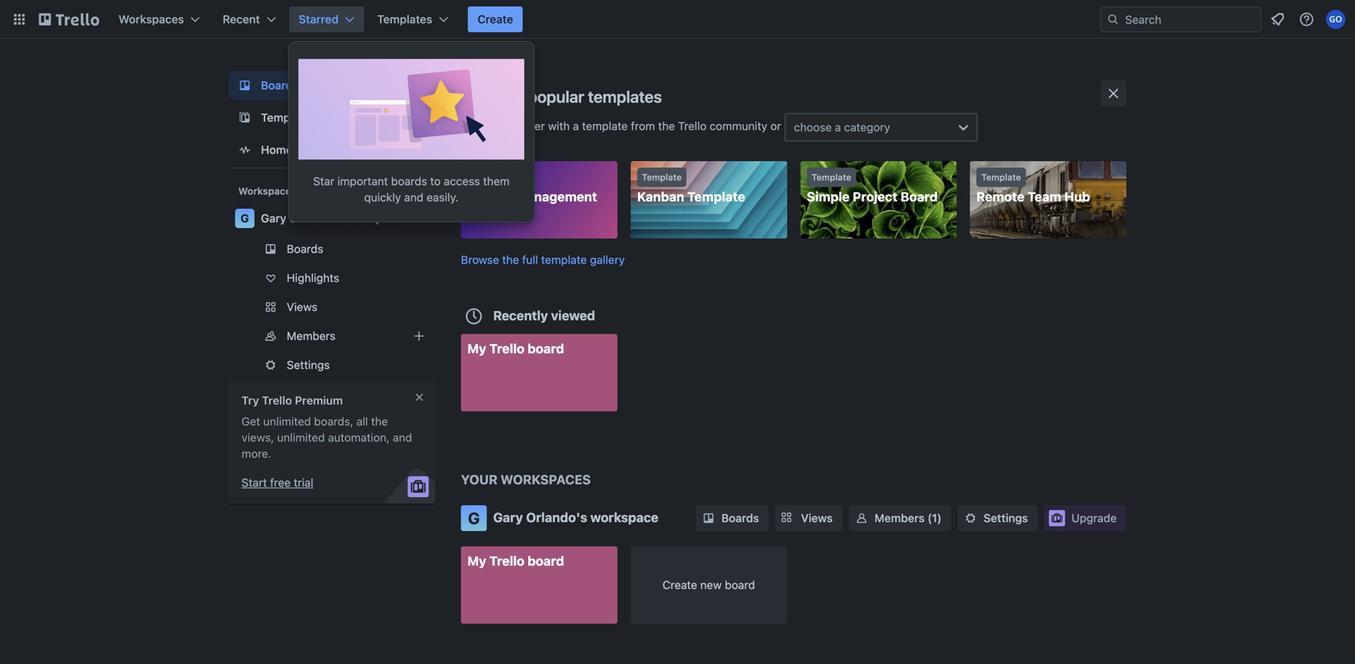 Task type: describe. For each thing, give the bounding box(es) containing it.
template for project
[[472, 172, 512, 183]]

most popular templates
[[487, 87, 662, 106]]

settings for right the settings link
[[984, 512, 1028, 525]]

workspaces button
[[109, 6, 210, 32]]

workspaces inside popup button
[[119, 13, 184, 26]]

1 vertical spatial workspace
[[591, 510, 659, 526]]

template remote team hub
[[977, 172, 1090, 205]]

try trello premium get unlimited boards, all the views, unlimited automation, and more.
[[242, 394, 412, 461]]

1 vertical spatial g
[[468, 509, 480, 528]]

(1)
[[928, 512, 942, 525]]

simple
[[807, 189, 850, 205]]

start free trial button
[[242, 475, 313, 491]]

recently
[[493, 308, 548, 324]]

going
[[483, 120, 512, 133]]

remote
[[977, 189, 1025, 205]]

add image
[[409, 327, 429, 346]]

back to home image
[[39, 6, 99, 32]]

boards link for views
[[696, 506, 769, 532]]

template simple project board
[[807, 172, 938, 205]]

viewed
[[551, 308, 595, 324]]

most
[[487, 87, 524, 106]]

starred
[[299, 13, 339, 26]]

recently viewed
[[493, 308, 595, 324]]

easily.
[[427, 191, 459, 204]]

0 vertical spatial template
[[582, 120, 628, 133]]

access
[[444, 175, 480, 188]]

to
[[430, 175, 441, 188]]

category
[[844, 121, 890, 134]]

templates
[[588, 87, 662, 106]]

create new board
[[663, 579, 755, 592]]

the for try trello premium get unlimited boards, all the views, unlimited automation, and more.
[[371, 415, 388, 428]]

and inside try trello premium get unlimited boards, all the views, unlimited automation, and more.
[[393, 431, 412, 445]]

project inside the template project management
[[468, 189, 512, 205]]

trello inside try trello premium get unlimited boards, all the views, unlimited automation, and more.
[[262, 394, 292, 407]]

1 my trello board from the top
[[468, 341, 564, 357]]

templates inside dropdown button
[[377, 13, 432, 26]]

upgrade button
[[1044, 506, 1127, 532]]

boards for views
[[722, 512, 759, 525]]

1 vertical spatial template
[[541, 253, 587, 267]]

highlights link
[[229, 265, 435, 291]]

gallery
[[590, 253, 625, 267]]

the for get going faster with a template from the trello community or
[[658, 120, 675, 133]]

get inside try trello premium get unlimited boards, all the views, unlimited automation, and more.
[[242, 415, 260, 428]]

0 vertical spatial board
[[528, 341, 564, 357]]

0 vertical spatial boards
[[261, 79, 299, 92]]

start
[[242, 476, 267, 490]]

choose a category
[[794, 121, 890, 134]]

1 vertical spatial unlimited
[[277, 431, 325, 445]]

home image
[[235, 140, 255, 160]]

2 my from the top
[[468, 554, 486, 569]]

0 vertical spatial unlimited
[[263, 415, 311, 428]]

Search field
[[1120, 7, 1261, 31]]

boards link for highlights
[[229, 236, 435, 262]]

workspaces
[[501, 472, 591, 488]]

templates link
[[229, 103, 435, 132]]

gary orlando (garyorlando) image
[[1326, 10, 1346, 29]]

get going faster with a template from the trello community or
[[461, 120, 784, 133]]

more.
[[242, 447, 271, 461]]

all
[[357, 415, 368, 428]]

search image
[[1107, 13, 1120, 26]]

0 horizontal spatial a
[[573, 120, 579, 133]]

home link
[[229, 136, 435, 165]]

popular
[[528, 87, 584, 106]]

and inside star important boards to access them quickly and easily.
[[404, 191, 424, 204]]



Task type: vqa. For each thing, say whether or not it's contained in the screenshot.
Them
yes



Task type: locate. For each thing, give the bounding box(es) containing it.
1 horizontal spatial gary orlando's workspace
[[493, 510, 659, 526]]

boards up new
[[722, 512, 759, 525]]

create
[[478, 13, 513, 26], [663, 579, 697, 592]]

template inside template remote team hub
[[982, 172, 1021, 183]]

1 vertical spatial and
[[393, 431, 412, 445]]

boards for highlights
[[287, 242, 323, 256]]

1 vertical spatial orlando's
[[526, 510, 587, 526]]

sm image for settings
[[963, 511, 979, 527]]

star important boards to access them quickly and easily.
[[313, 175, 510, 204]]

template up remote
[[982, 172, 1021, 183]]

my trello board
[[468, 341, 564, 357], [468, 554, 564, 569]]

star
[[313, 175, 335, 188]]

create up most
[[478, 13, 513, 26]]

2 vertical spatial board
[[725, 579, 755, 592]]

views down highlights
[[287, 301, 318, 314]]

template
[[472, 172, 512, 183], [642, 172, 682, 183], [812, 172, 852, 183], [982, 172, 1021, 183], [688, 189, 745, 205]]

0 horizontal spatial g
[[241, 212, 249, 225]]

gary down your workspaces
[[493, 510, 523, 526]]

the right from
[[658, 120, 675, 133]]

0 horizontal spatial project
[[468, 189, 512, 205]]

trello
[[678, 120, 707, 133], [489, 341, 525, 357], [262, 394, 292, 407], [489, 554, 525, 569]]

0 horizontal spatial get
[[242, 415, 260, 428]]

automation,
[[328, 431, 390, 445]]

1 horizontal spatial workspace
[[591, 510, 659, 526]]

views left sm image
[[801, 512, 833, 525]]

boards
[[261, 79, 299, 92], [287, 242, 323, 256], [722, 512, 759, 525]]

g down home icon
[[241, 212, 249, 225]]

and
[[404, 191, 424, 204], [393, 431, 412, 445]]

0 horizontal spatial orlando's
[[289, 212, 341, 225]]

create for create new board
[[663, 579, 697, 592]]

2 my trello board link from the top
[[461, 547, 617, 624]]

boards
[[391, 175, 427, 188]]

1 horizontal spatial orlando's
[[526, 510, 587, 526]]

board
[[901, 189, 938, 205]]

1 vertical spatial members
[[875, 512, 925, 525]]

template for remote
[[982, 172, 1021, 183]]

0 vertical spatial settings link
[[229, 353, 435, 378]]

create button
[[468, 6, 523, 32]]

1 vertical spatial create
[[663, 579, 697, 592]]

0 horizontal spatial settings
[[287, 359, 330, 372]]

workspace
[[344, 212, 402, 225], [591, 510, 659, 526]]

sm image
[[854, 511, 870, 527]]

1 vertical spatial board
[[528, 554, 564, 569]]

starred button
[[289, 6, 364, 32]]

orlando's
[[289, 212, 341, 225], [526, 510, 587, 526]]

members (1)
[[875, 512, 942, 525]]

views link
[[229, 294, 435, 320], [775, 506, 843, 532]]

the right all
[[371, 415, 388, 428]]

0 vertical spatial boards link
[[229, 71, 435, 100]]

full
[[522, 253, 538, 267]]

0 horizontal spatial workspace
[[344, 212, 402, 225]]

boards,
[[314, 415, 353, 428]]

members
[[287, 330, 336, 343], [875, 512, 925, 525]]

templates up home
[[261, 111, 316, 124]]

2 vertical spatial the
[[371, 415, 388, 428]]

1 horizontal spatial a
[[835, 121, 841, 134]]

1 horizontal spatial gary
[[493, 510, 523, 526]]

template for simple
[[812, 172, 852, 183]]

1 vertical spatial the
[[502, 253, 519, 267]]

template
[[582, 120, 628, 133], [541, 253, 587, 267]]

home
[[261, 143, 293, 157]]

premium
[[295, 394, 343, 407]]

important
[[338, 175, 388, 188]]

get left going
[[461, 120, 480, 133]]

a right with
[[573, 120, 579, 133]]

hub
[[1065, 189, 1090, 205]]

workspaces
[[119, 13, 184, 26], [238, 186, 296, 197]]

0 vertical spatial get
[[461, 120, 480, 133]]

template down going
[[472, 172, 512, 183]]

0 vertical spatial settings
[[287, 359, 330, 372]]

settings for the top the settings link
[[287, 359, 330, 372]]

1 horizontal spatial get
[[461, 120, 480, 133]]

0 vertical spatial members
[[287, 330, 336, 343]]

members left '(1)'
[[875, 512, 925, 525]]

upgrade
[[1072, 512, 1117, 525]]

1 sm image from the left
[[701, 511, 717, 527]]

1 horizontal spatial templates
[[377, 13, 432, 26]]

templates
[[377, 13, 432, 26], [261, 111, 316, 124]]

boards link up highlights link
[[229, 236, 435, 262]]

1 vertical spatial gary
[[493, 510, 523, 526]]

template board image
[[235, 108, 255, 127]]

template inside template simple project board
[[812, 172, 852, 183]]

0 vertical spatial create
[[478, 13, 513, 26]]

get
[[461, 120, 480, 133], [242, 415, 260, 428]]

trial
[[294, 476, 313, 490]]

template right full
[[541, 253, 587, 267]]

template kanban template
[[637, 172, 745, 205]]

unlimited down boards,
[[277, 431, 325, 445]]

0 horizontal spatial views link
[[229, 294, 435, 320]]

a
[[573, 120, 579, 133], [835, 121, 841, 134]]

0 vertical spatial g
[[241, 212, 249, 225]]

1 vertical spatial settings link
[[958, 506, 1038, 532]]

primary element
[[0, 0, 1355, 39]]

0 vertical spatial views link
[[229, 294, 435, 320]]

template project management
[[468, 172, 597, 205]]

2 project from the left
[[853, 189, 898, 205]]

free
[[270, 476, 291, 490]]

1 vertical spatial settings
[[984, 512, 1028, 525]]

0 vertical spatial the
[[658, 120, 675, 133]]

1 vertical spatial views link
[[775, 506, 843, 532]]

0 horizontal spatial sm image
[[701, 511, 717, 527]]

template for kanban
[[642, 172, 682, 183]]

1 horizontal spatial settings link
[[958, 506, 1038, 532]]

1 my trello board link from the top
[[461, 334, 617, 412]]

boards up highlights
[[287, 242, 323, 256]]

browse the full template gallery link
[[461, 253, 625, 267]]

and right automation, at bottom left
[[393, 431, 412, 445]]

highlights
[[287, 271, 339, 285]]

0 vertical spatial my trello board link
[[461, 334, 617, 412]]

boards right board image
[[261, 79, 299, 92]]

0 vertical spatial gary
[[261, 212, 286, 225]]

kanban
[[637, 189, 684, 205]]

views
[[287, 301, 318, 314], [801, 512, 833, 525]]

the inside try trello premium get unlimited boards, all the views, unlimited automation, and more.
[[371, 415, 388, 428]]

0 horizontal spatial members
[[287, 330, 336, 343]]

settings link down members link
[[229, 353, 435, 378]]

settings right '(1)'
[[984, 512, 1028, 525]]

management
[[515, 189, 597, 205]]

1 vertical spatial gary orlando's workspace
[[493, 510, 659, 526]]

1 vertical spatial workspaces
[[238, 186, 296, 197]]

templates right starred dropdown button
[[377, 13, 432, 26]]

create inside button
[[478, 13, 513, 26]]

members for members
[[287, 330, 336, 343]]

your
[[461, 472, 498, 488]]

start free trial
[[242, 476, 313, 490]]

0 vertical spatial my
[[468, 341, 486, 357]]

settings link right '(1)'
[[958, 506, 1038, 532]]

1 horizontal spatial workspaces
[[238, 186, 296, 197]]

0 notifications image
[[1268, 10, 1288, 29]]

the left full
[[502, 253, 519, 267]]

unlimited up views,
[[263, 415, 311, 428]]

community
[[710, 120, 768, 133]]

boards link
[[229, 71, 435, 100], [229, 236, 435, 262], [696, 506, 769, 532]]

0 horizontal spatial gary orlando's workspace
[[261, 212, 402, 225]]

views,
[[242, 431, 274, 445]]

settings link
[[229, 353, 435, 378], [958, 506, 1038, 532]]

0 horizontal spatial settings link
[[229, 353, 435, 378]]

gary orlando's workspace down star
[[261, 212, 402, 225]]

sm image right '(1)'
[[963, 511, 979, 527]]

template up simple
[[812, 172, 852, 183]]

0 vertical spatial templates
[[377, 13, 432, 26]]

members for members (1)
[[875, 512, 925, 525]]

the
[[658, 120, 675, 133], [502, 253, 519, 267], [371, 415, 388, 428]]

project inside template simple project board
[[853, 189, 898, 205]]

1 vertical spatial templates
[[261, 111, 316, 124]]

with
[[548, 120, 570, 133]]

template right kanban
[[688, 189, 745, 205]]

orlando's down "workspaces"
[[526, 510, 587, 526]]

1 horizontal spatial members
[[875, 512, 925, 525]]

1 horizontal spatial g
[[468, 509, 480, 528]]

try
[[242, 394, 259, 407]]

1 vertical spatial my trello board
[[468, 554, 564, 569]]

board image
[[235, 76, 255, 95]]

team
[[1028, 189, 1062, 205]]

my
[[468, 341, 486, 357], [468, 554, 486, 569]]

gary orlando's workspace
[[261, 212, 402, 225], [493, 510, 659, 526]]

1 project from the left
[[468, 189, 512, 205]]

1 vertical spatial my
[[468, 554, 486, 569]]

g
[[241, 212, 249, 225], [468, 509, 480, 528]]

template inside the template project management
[[472, 172, 512, 183]]

0 vertical spatial workspace
[[344, 212, 402, 225]]

open information menu image
[[1299, 11, 1315, 27]]

your workspaces
[[461, 472, 591, 488]]

0 horizontal spatial create
[[478, 13, 513, 26]]

faster
[[515, 120, 545, 133]]

starred board image
[[298, 52, 524, 160]]

orlando's down star
[[289, 212, 341, 225]]

1 vertical spatial views
[[801, 512, 833, 525]]

views link up members link
[[229, 294, 435, 320]]

0 horizontal spatial templates
[[261, 111, 316, 124]]

1 horizontal spatial settings
[[984, 512, 1028, 525]]

gary down home
[[261, 212, 286, 225]]

boards link up new
[[696, 506, 769, 532]]

project left board
[[853, 189, 898, 205]]

create a workspace image
[[409, 182, 429, 201]]

0 horizontal spatial workspaces
[[119, 13, 184, 26]]

board
[[528, 341, 564, 357], [528, 554, 564, 569], [725, 579, 755, 592]]

1 horizontal spatial create
[[663, 579, 697, 592]]

gary orlando's workspace down "workspaces"
[[493, 510, 659, 526]]

2 sm image from the left
[[963, 511, 979, 527]]

0 vertical spatial views
[[287, 301, 318, 314]]

get up views,
[[242, 415, 260, 428]]

or
[[771, 120, 781, 133]]

new
[[700, 579, 722, 592]]

members link
[[229, 324, 435, 349]]

members down highlights
[[287, 330, 336, 343]]

gary
[[261, 212, 286, 225], [493, 510, 523, 526]]

0 vertical spatial workspaces
[[119, 13, 184, 26]]

sm image for boards
[[701, 511, 717, 527]]

recent button
[[213, 6, 286, 32]]

0 horizontal spatial gary
[[261, 212, 286, 225]]

quickly
[[364, 191, 401, 204]]

sm image
[[701, 511, 717, 527], [963, 511, 979, 527]]

boards link up templates link
[[229, 71, 435, 100]]

0 vertical spatial orlando's
[[289, 212, 341, 225]]

2 vertical spatial boards link
[[696, 506, 769, 532]]

create left new
[[663, 579, 697, 592]]

sm image inside the settings link
[[963, 511, 979, 527]]

and down boards
[[404, 191, 424, 204]]

1 horizontal spatial the
[[502, 253, 519, 267]]

1 vertical spatial get
[[242, 415, 260, 428]]

choose
[[794, 121, 832, 134]]

templates button
[[368, 6, 458, 32]]

template down "templates"
[[582, 120, 628, 133]]

0 vertical spatial my trello board
[[468, 341, 564, 357]]

g down your on the bottom of page
[[468, 509, 480, 528]]

1 horizontal spatial project
[[853, 189, 898, 205]]

a right 'choose'
[[835, 121, 841, 134]]

1 my from the top
[[468, 341, 486, 357]]

unlimited
[[263, 415, 311, 428], [277, 431, 325, 445]]

settings up the premium
[[287, 359, 330, 372]]

1 vertical spatial boards link
[[229, 236, 435, 262]]

0 vertical spatial and
[[404, 191, 424, 204]]

2 vertical spatial boards
[[722, 512, 759, 525]]

1 horizontal spatial views link
[[775, 506, 843, 532]]

project down them
[[468, 189, 512, 205]]

0 horizontal spatial views
[[287, 301, 318, 314]]

them
[[483, 175, 510, 188]]

1 horizontal spatial views
[[801, 512, 833, 525]]

2 horizontal spatial the
[[658, 120, 675, 133]]

browse the full template gallery
[[461, 253, 625, 267]]

create for create
[[478, 13, 513, 26]]

template up kanban
[[642, 172, 682, 183]]

1 horizontal spatial sm image
[[963, 511, 979, 527]]

sm image up create new board
[[701, 511, 717, 527]]

1 vertical spatial boards
[[287, 242, 323, 256]]

0 vertical spatial gary orlando's workspace
[[261, 212, 402, 225]]

2 my trello board from the top
[[468, 554, 564, 569]]

project
[[468, 189, 512, 205], [853, 189, 898, 205]]

recent
[[223, 13, 260, 26]]

from
[[631, 120, 655, 133]]

0 horizontal spatial the
[[371, 415, 388, 428]]

browse
[[461, 253, 499, 267]]

1 vertical spatial my trello board link
[[461, 547, 617, 624]]

views link left sm image
[[775, 506, 843, 532]]

settings
[[287, 359, 330, 372], [984, 512, 1028, 525]]



